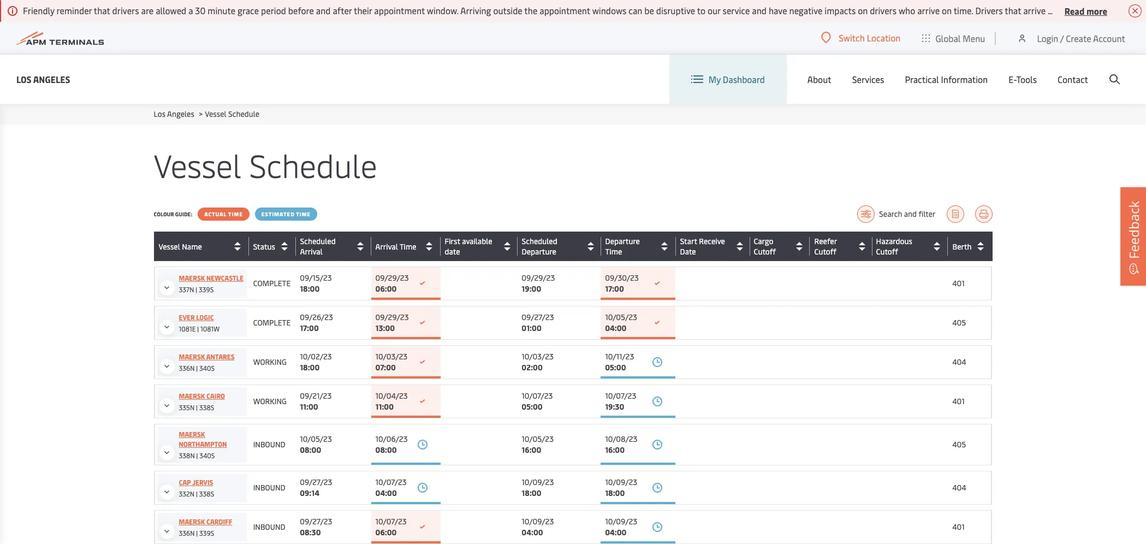 Task type: locate. For each thing, give the bounding box(es) containing it.
10/11/23 05:00
[[605, 351, 635, 373]]

1 horizontal spatial time
[[296, 210, 311, 218]]

2 340s from the top
[[200, 451, 215, 460]]

reefer cutoff button
[[815, 236, 870, 257], [815, 236, 870, 257]]

| right 332n
[[196, 490, 198, 498]]

maersk up northampton at left bottom
[[179, 430, 205, 439]]

3 401 from the top
[[953, 522, 965, 532]]

336n down 332n
[[179, 529, 195, 538]]

| for 09/26/23 17:00
[[197, 325, 199, 333]]

10/05/23 down 10/07/23 05:00
[[522, 434, 554, 444]]

10/07/23 for 05:00
[[522, 391, 553, 401]]

09/29/23 up 09/29/23 13:00
[[376, 273, 409, 283]]

maersk for 09/21/23
[[179, 392, 205, 400]]

working for 18:00
[[253, 357, 287, 367]]

18:00 inside 10/02/23 18:00
[[300, 362, 320, 373]]

10/07/23 04:00
[[376, 477, 407, 498]]

1 401 from the top
[[953, 278, 965, 288]]

0 horizontal spatial 11:00
[[300, 402, 318, 412]]

1 vertical spatial 404
[[953, 482, 967, 493]]

their
[[354, 4, 372, 16], [1080, 4, 1098, 16]]

reefer cutoff
[[815, 236, 837, 257], [815, 236, 837, 257]]

| for 10/02/23 18:00
[[196, 364, 198, 373]]

date
[[445, 246, 460, 257], [445, 246, 460, 257]]

08:00
[[300, 445, 321, 455], [376, 445, 397, 455]]

before
[[288, 4, 314, 16]]

17:00 inside 09/30/23 17:00
[[605, 284, 624, 294]]

inbound left 08:30
[[253, 522, 286, 532]]

17:00 down 09/30/23
[[605, 284, 624, 294]]

2 horizontal spatial and
[[905, 209, 917, 219]]

1 horizontal spatial 17:00
[[605, 284, 624, 294]]

10/09/23 18:00 down 10/05/23 16:00
[[522, 477, 554, 498]]

18:00
[[300, 284, 320, 294], [300, 362, 320, 373], [522, 488, 542, 498], [605, 488, 625, 498]]

339s down cardiff
[[199, 529, 214, 538]]

1 horizontal spatial drivers
[[870, 4, 897, 16]]

2 11:00 from the left
[[376, 402, 394, 412]]

scheduled departure button
[[522, 236, 598, 257], [522, 236, 599, 257]]

1 vertical spatial 401
[[953, 396, 965, 406]]

cargo cutoff
[[754, 236, 776, 257], [754, 236, 776, 257]]

10/08/23
[[605, 434, 638, 444]]

2 336n from the top
[[179, 529, 195, 538]]

1 vertical spatial 06:00
[[376, 527, 397, 538]]

0 horizontal spatial angeles
[[33, 73, 70, 85]]

| for 10/05/23 08:00
[[196, 451, 198, 460]]

negative
[[790, 4, 823, 16]]

maersk left cardiff
[[179, 517, 205, 526]]

0 vertical spatial schedule
[[228, 109, 260, 119]]

working left 10/02/23 18:00
[[253, 357, 287, 367]]

10/07/23 down 10/07/23 04:00
[[376, 516, 407, 527]]

angeles for los angeles
[[33, 73, 70, 85]]

0 vertical spatial los
[[16, 73, 31, 85]]

1 horizontal spatial 11:00
[[376, 402, 394, 412]]

1081w
[[201, 325, 220, 333]]

338s inside cap jervis 332n | 338s
[[199, 490, 214, 498]]

05:00 for 10/11/23 05:00
[[605, 362, 626, 373]]

09/29/23 13:00
[[376, 312, 409, 333]]

16:00 inside 10/05/23 16:00
[[522, 445, 542, 455]]

service
[[723, 4, 750, 16]]

1 maersk from the top
[[179, 274, 205, 282]]

18:00 down 10/05/23 16:00
[[522, 488, 542, 498]]

0 vertical spatial inbound
[[253, 439, 286, 450]]

their up login / create account
[[1080, 4, 1098, 16]]

10/07/23 down 02:00
[[522, 391, 553, 401]]

time
[[400, 241, 417, 252], [400, 241, 417, 252], [605, 246, 622, 257], [606, 246, 623, 257]]

0 vertical spatial los angeles link
[[16, 72, 70, 86]]

1 11:00 from the left
[[300, 402, 318, 412]]

2 arrive from the left
[[1024, 4, 1046, 16]]

|
[[196, 285, 197, 294], [197, 325, 199, 333], [196, 364, 198, 373], [196, 403, 198, 412], [196, 451, 198, 460], [196, 490, 198, 498], [196, 529, 198, 538]]

0 vertical spatial working
[[253, 357, 287, 367]]

on right impacts
[[858, 4, 868, 16]]

inbound
[[253, 439, 286, 450], [253, 482, 286, 493], [253, 522, 286, 532]]

1 06:00 from the top
[[376, 284, 397, 294]]

336n up the maersk cairo 335n | 338s
[[179, 364, 195, 373]]

0 horizontal spatial 10/03/23
[[376, 351, 408, 362]]

3 inbound from the top
[[253, 522, 286, 532]]

2 10/03/23 from the left
[[522, 351, 554, 362]]

0 horizontal spatial on
[[858, 4, 868, 16]]

inbound left 10/05/23 08:00 on the left
[[253, 439, 286, 450]]

18:00 down 10/08/23 16:00
[[605, 488, 625, 498]]

1 horizontal spatial angeles
[[167, 109, 194, 119]]

1 horizontal spatial 08:00
[[376, 445, 397, 455]]

2 complete from the top
[[253, 317, 291, 328]]

appointment left window.
[[374, 4, 425, 16]]

10/03/23 02:00
[[522, 351, 554, 373]]

10/07/23
[[522, 391, 553, 401], [605, 391, 637, 401], [376, 477, 407, 487], [376, 516, 407, 527]]

06:00 inside "10/07/23 06:00"
[[376, 527, 397, 538]]

1 405 from the top
[[953, 317, 967, 328]]

10/03/23 up 07:00
[[376, 351, 408, 362]]

10/03/23 up 02:00
[[522, 351, 554, 362]]

drivers left who
[[870, 4, 897, 16]]

04:00 inside 10/07/23 04:00
[[376, 488, 397, 498]]

vessel name button
[[159, 238, 246, 255], [159, 238, 246, 255]]

scheduled departure
[[522, 236, 558, 257], [522, 236, 558, 257]]

05:00 inside 10/11/23 05:00
[[605, 362, 626, 373]]

1 time from the left
[[228, 210, 243, 218]]

0 horizontal spatial 05:00
[[522, 402, 543, 412]]

1 horizontal spatial 16:00
[[605, 445, 625, 455]]

09/27/23 up the 09:14
[[300, 477, 332, 487]]

| inside maersk northampton 338n | 340s
[[196, 451, 198, 460]]

09/29/23 for 13:00
[[376, 312, 409, 322]]

| right 337n
[[196, 285, 197, 294]]

their right after at top
[[354, 4, 372, 16]]

0 horizontal spatial time
[[228, 210, 243, 218]]

338s down cairo
[[199, 403, 214, 412]]

arriving
[[461, 4, 491, 16]]

10/05/23 for 16:00
[[522, 434, 554, 444]]

0 vertical spatial 336n
[[179, 364, 195, 373]]

working left "09/21/23 11:00"
[[253, 396, 287, 406]]

1 vertical spatial 405
[[953, 439, 967, 450]]

1 vertical spatial los
[[154, 109, 166, 119]]

11:00 inside 10/04/23 11:00
[[376, 402, 394, 412]]

2 08:00 from the left
[[376, 445, 397, 455]]

| up the maersk cairo 335n | 338s
[[196, 364, 198, 373]]

search
[[880, 209, 903, 219]]

09/29/23 19:00
[[522, 273, 555, 294]]

08:00 inside 10/05/23 08:00
[[300, 445, 321, 455]]

1 vertical spatial 17:00
[[300, 323, 319, 333]]

1 horizontal spatial that
[[1005, 4, 1022, 16]]

0 horizontal spatial arrive
[[918, 4, 940, 16]]

0 horizontal spatial that
[[94, 4, 110, 16]]

departure time button
[[605, 236, 673, 257], [606, 236, 673, 257]]

hazardous
[[877, 236, 913, 246], [877, 236, 913, 246]]

19:30
[[605, 402, 625, 412]]

0 horizontal spatial outside
[[494, 4, 523, 16]]

2 401 from the top
[[953, 396, 965, 406]]

0 vertical spatial complete
[[253, 278, 291, 288]]

impacts
[[825, 4, 856, 16]]

los angeles > vessel schedule
[[154, 109, 260, 119]]

and left filter
[[905, 209, 917, 219]]

11:00 for 09/21/23 11:00
[[300, 402, 318, 412]]

11:00
[[300, 402, 318, 412], [376, 402, 394, 412]]

1 arrive from the left
[[918, 4, 940, 16]]

| inside maersk cardiff 336n | 339s
[[196, 529, 198, 538]]

339s inside "maersk newcastle 337n | 339s"
[[199, 285, 214, 294]]

maersk inside the maersk cairo 335n | 338s
[[179, 392, 205, 400]]

| inside the maersk cairo 335n | 338s
[[196, 403, 198, 412]]

10/07/23 up 19:30 on the right bottom of page
[[605, 391, 637, 401]]

maersk for 10/02/23
[[179, 352, 205, 361]]

2 drivers from the left
[[870, 4, 897, 16]]

| right 1081e
[[197, 325, 199, 333]]

336n inside 'maersk antares 336n | 340s'
[[179, 364, 195, 373]]

maersk up 335n
[[179, 392, 205, 400]]

appointment right 'the'
[[540, 4, 591, 16]]

arrival time
[[376, 241, 417, 252], [376, 241, 417, 252]]

and left after at top
[[316, 4, 331, 16]]

2 outside from the left
[[1048, 4, 1078, 16]]

10/05/23 04:00
[[605, 312, 638, 333]]

340s down antares
[[199, 364, 215, 373]]

339s right 337n
[[199, 285, 214, 294]]

1 horizontal spatial 10/03/23
[[522, 351, 554, 362]]

1 vertical spatial working
[[253, 396, 287, 406]]

2 appointment from the left
[[540, 4, 591, 16]]

on
[[858, 4, 868, 16], [942, 4, 952, 16]]

1 404 from the top
[[953, 357, 967, 367]]

2 working from the top
[[253, 396, 287, 406]]

time right actual
[[228, 210, 243, 218]]

0 horizontal spatial drivers
[[112, 4, 139, 16]]

1 vertical spatial 339s
[[199, 529, 214, 538]]

be
[[645, 4, 654, 16]]

1 340s from the top
[[199, 364, 215, 373]]

2 time from the left
[[296, 210, 311, 218]]

0 horizontal spatial their
[[354, 4, 372, 16]]

first available date
[[445, 236, 493, 257], [445, 236, 493, 257]]

1 their from the left
[[354, 4, 372, 16]]

09/27/23 up 01:00
[[522, 312, 554, 322]]

1 horizontal spatial 05:00
[[605, 362, 626, 373]]

1 vertical spatial 338s
[[199, 490, 214, 498]]

1 horizontal spatial 10/09/23 04:00
[[605, 516, 638, 538]]

0 horizontal spatial appointment
[[374, 4, 425, 16]]

close alert image
[[1129, 4, 1142, 17]]

maersk up 337n
[[179, 274, 205, 282]]

menu
[[963, 32, 986, 44]]

berth button
[[953, 238, 990, 255], [953, 238, 990, 255]]

1 vertical spatial schedule
[[249, 143, 377, 186]]

05:00 down 10/11/23 at the bottom
[[605, 362, 626, 373]]

drivers left are
[[112, 4, 139, 16]]

1 vertical spatial los angeles link
[[154, 109, 194, 119]]

0 horizontal spatial 10/09/23 04:00
[[522, 516, 554, 538]]

that right reminder
[[94, 4, 110, 16]]

338s inside the maersk cairo 335n | 338s
[[199, 403, 214, 412]]

09/29/23 06:00
[[376, 273, 409, 294]]

1 horizontal spatial on
[[942, 4, 952, 16]]

guide:
[[175, 210, 192, 218]]

inbound left the 09:14
[[253, 482, 286, 493]]

10/07/23 for 04:00
[[376, 477, 407, 487]]

10/09/23 18:00 down 10/08/23 16:00
[[605, 477, 638, 498]]

1 vertical spatial inbound
[[253, 482, 286, 493]]

18:00 down the 10/02/23
[[300, 362, 320, 373]]

2 10/09/23 18:00 from the left
[[605, 477, 638, 498]]

1 working from the top
[[253, 357, 287, 367]]

jervis
[[192, 478, 213, 487]]

window.
[[427, 4, 459, 16]]

17:00 for 09/26/23 17:00
[[300, 323, 319, 333]]

17:00
[[605, 284, 624, 294], [300, 323, 319, 333]]

340s
[[199, 364, 215, 373], [200, 451, 215, 460]]

0 horizontal spatial 10/09/23 18:00
[[522, 477, 554, 498]]

05:00
[[605, 362, 626, 373], [522, 402, 543, 412]]

maersk down 1081e
[[179, 352, 205, 361]]

1 horizontal spatial arrive
[[1024, 4, 1046, 16]]

maersk inside maersk cardiff 336n | 339s
[[179, 517, 205, 526]]

los
[[16, 73, 31, 85], [154, 109, 166, 119]]

our
[[708, 4, 721, 16]]

08:00 up 09/27/23 09:14
[[300, 445, 321, 455]]

| down cap jervis 332n | 338s
[[196, 529, 198, 538]]

arrive up login
[[1024, 4, 1046, 16]]

| inside 'maersk antares 336n | 340s'
[[196, 364, 198, 373]]

global menu
[[936, 32, 986, 44]]

09/27/23
[[522, 312, 554, 322], [300, 477, 332, 487], [300, 516, 332, 527]]

338s down "jervis"
[[199, 490, 214, 498]]

10/07/23 down 10/06/23 08:00
[[376, 477, 407, 487]]

17:00 for 09/30/23 17:00
[[605, 284, 624, 294]]

10/05/23
[[605, 312, 638, 322], [300, 434, 332, 444], [522, 434, 554, 444]]

0 vertical spatial 404
[[953, 357, 967, 367]]

0 vertical spatial 339s
[[199, 285, 214, 294]]

08:00 inside 10/06/23 08:00
[[376, 445, 397, 455]]

schedule
[[228, 109, 260, 119], [249, 143, 377, 186]]

maersk antares 336n | 340s
[[179, 352, 235, 373]]

los for los angeles
[[16, 73, 31, 85]]

1 horizontal spatial outside
[[1048, 4, 1078, 16]]

0 horizontal spatial 10/05/23
[[300, 434, 332, 444]]

338n
[[179, 451, 195, 460]]

1 338s from the top
[[199, 403, 214, 412]]

0 vertical spatial 340s
[[199, 364, 215, 373]]

0 vertical spatial 338s
[[199, 403, 214, 412]]

0 vertical spatial 17:00
[[605, 284, 624, 294]]

10/05/23 down "09/21/23 11:00"
[[300, 434, 332, 444]]

3 maersk from the top
[[179, 392, 205, 400]]

inbound for 08:00
[[253, 439, 286, 450]]

09/29/23 up 13:00 in the bottom of the page
[[376, 312, 409, 322]]

outside up /
[[1048, 4, 1078, 16]]

2 404 from the top
[[953, 482, 967, 493]]

1 vertical spatial 340s
[[200, 451, 215, 460]]

16:00 inside 10/08/23 16:00
[[605, 445, 625, 455]]

339s inside maersk cardiff 336n | 339s
[[199, 529, 214, 538]]

outside
[[494, 4, 523, 16], [1048, 4, 1078, 16]]

10/05/23 down 09/30/23 17:00
[[605, 312, 638, 322]]

maersk inside "maersk newcastle 337n | 339s"
[[179, 274, 205, 282]]

arrival
[[376, 241, 398, 252], [376, 241, 398, 252], [300, 246, 323, 257], [300, 246, 323, 257]]

e-
[[1009, 73, 1017, 85]]

0 vertical spatial 05:00
[[605, 362, 626, 373]]

time.
[[954, 4, 974, 16]]

340s inside 'maersk antares 336n | 340s'
[[199, 364, 215, 373]]

1 vertical spatial 05:00
[[522, 402, 543, 412]]

1 10/03/23 from the left
[[376, 351, 408, 362]]

09/29/23
[[376, 273, 409, 283], [522, 273, 555, 283], [376, 312, 409, 322]]

2 inbound from the top
[[253, 482, 286, 493]]

1 10/09/23 18:00 from the left
[[522, 477, 554, 498]]

5 maersk from the top
[[179, 517, 205, 526]]

06:00 up 09/29/23 13:00
[[376, 284, 397, 294]]

17:00 down "09/26/23"
[[300, 323, 319, 333]]

1 inbound from the top
[[253, 439, 286, 450]]

0 vertical spatial angeles
[[33, 73, 70, 85]]

1 08:00 from the left
[[300, 445, 321, 455]]

1 horizontal spatial los angeles link
[[154, 109, 194, 119]]

cap
[[179, 478, 191, 487]]

2 16:00 from the left
[[605, 445, 625, 455]]

search and filter button
[[858, 205, 936, 223]]

4 maersk from the top
[[179, 430, 205, 439]]

0 horizontal spatial 08:00
[[300, 445, 321, 455]]

estimated time
[[262, 210, 311, 218]]

date
[[680, 246, 696, 257], [680, 246, 696, 257]]

04:00
[[605, 323, 627, 333], [376, 488, 397, 498], [522, 527, 543, 538], [605, 527, 627, 538]]

on left time.
[[942, 4, 952, 16]]

0 horizontal spatial 17:00
[[300, 323, 319, 333]]

05:00 inside 10/07/23 05:00
[[522, 402, 543, 412]]

receive
[[699, 236, 725, 246], [699, 236, 726, 246]]

1 outside from the left
[[494, 4, 523, 16]]

0 horizontal spatial los
[[16, 73, 31, 85]]

1 vertical spatial angeles
[[167, 109, 194, 119]]

time
[[228, 210, 243, 218], [296, 210, 311, 218]]

that right drivers
[[1005, 4, 1022, 16]]

scheduled arrival
[[300, 236, 336, 257], [300, 236, 336, 257]]

0 vertical spatial 06:00
[[376, 284, 397, 294]]

maersk inside 'maersk antares 336n | 340s'
[[179, 352, 205, 361]]

1 horizontal spatial los
[[154, 109, 166, 119]]

2 maersk from the top
[[179, 352, 205, 361]]

1 16:00 from the left
[[522, 445, 542, 455]]

arrive right who
[[918, 4, 940, 16]]

berth
[[953, 241, 972, 252], [953, 241, 972, 252]]

1 horizontal spatial appointment
[[540, 4, 591, 16]]

and left "have" on the right top of the page
[[752, 4, 767, 16]]

09/26/23
[[300, 312, 333, 322]]

336n inside maersk cardiff 336n | 339s
[[179, 529, 195, 538]]

339s for complete
[[199, 285, 214, 294]]

11:00 down '09/21/23' on the bottom of the page
[[300, 402, 318, 412]]

1 vertical spatial 336n
[[179, 529, 195, 538]]

06:00 inside 09/29/23 06:00
[[376, 284, 397, 294]]

working
[[253, 357, 287, 367], [253, 396, 287, 406]]

17:00 inside "09/26/23 17:00"
[[300, 323, 319, 333]]

18:00 down 09/15/23
[[300, 284, 320, 294]]

complete left 09/15/23 18:00
[[253, 278, 291, 288]]

1 336n from the top
[[179, 364, 195, 373]]

| right 335n
[[196, 403, 198, 412]]

that
[[94, 4, 110, 16], [1005, 4, 1022, 16]]

0 horizontal spatial los angeles link
[[16, 72, 70, 86]]

09/29/23 up 19:00
[[522, 273, 555, 283]]

1 vertical spatial 09/27/23
[[300, 477, 332, 487]]

switch location button
[[822, 32, 901, 44]]

10/05/23 for 08:00
[[300, 434, 332, 444]]

cairo
[[207, 392, 225, 400]]

angeles inside los angeles link
[[33, 73, 70, 85]]

2 405 from the top
[[953, 439, 967, 450]]

1 horizontal spatial 10/09/23 18:00
[[605, 477, 638, 498]]

338s for inbound
[[199, 490, 214, 498]]

| inside "maersk newcastle 337n | 339s"
[[196, 285, 197, 294]]

2 vertical spatial 401
[[953, 522, 965, 532]]

05:00 up 10/05/23 16:00
[[522, 402, 543, 412]]

| inside cap jervis 332n | 338s
[[196, 490, 198, 498]]

0 vertical spatial 401
[[953, 278, 965, 288]]

10/07/23 19:30
[[605, 391, 637, 412]]

cargo
[[754, 236, 774, 246], [754, 236, 774, 246]]

1 horizontal spatial their
[[1080, 4, 1098, 16]]

09/27/23 up 08:30
[[300, 516, 332, 527]]

2 vertical spatial 09/27/23
[[300, 516, 332, 527]]

11:00 down 10/04/23
[[376, 402, 394, 412]]

2 vertical spatial inbound
[[253, 522, 286, 532]]

1 complete from the top
[[253, 278, 291, 288]]

1 horizontal spatial 10/05/23
[[522, 434, 554, 444]]

reefer
[[815, 236, 837, 246], [815, 236, 837, 246]]

332n
[[179, 490, 195, 498]]

16:00 down 10/08/23
[[605, 445, 625, 455]]

1 vertical spatial complete
[[253, 317, 291, 328]]

11:00 inside "09/21/23 11:00"
[[300, 402, 318, 412]]

actual
[[204, 210, 227, 218]]

e-tools
[[1009, 73, 1038, 85]]

340s down northampton at left bottom
[[200, 451, 215, 460]]

maersk inside maersk northampton 338n | 340s
[[179, 430, 205, 439]]

0 vertical spatial 405
[[953, 317, 967, 328]]

period
[[261, 4, 286, 16]]

2 horizontal spatial 10/05/23
[[605, 312, 638, 322]]

336n
[[179, 364, 195, 373], [179, 529, 195, 538]]

339s for inbound
[[199, 529, 214, 538]]

16:00 down 10/07/23 05:00
[[522, 445, 542, 455]]

11:00 for 10/04/23 11:00
[[376, 402, 394, 412]]

| inside ever logic 1081e | 1081w
[[197, 325, 199, 333]]

0 vertical spatial 09/27/23
[[522, 312, 554, 322]]

| right 338n
[[196, 451, 198, 460]]

2 338s from the top
[[199, 490, 214, 498]]

maersk
[[179, 274, 205, 282], [179, 352, 205, 361], [179, 392, 205, 400], [179, 430, 205, 439], [179, 517, 205, 526]]

outside left 'the'
[[494, 4, 523, 16]]

complete left "09/26/23 17:00" at left bottom
[[253, 317, 291, 328]]

0 horizontal spatial 16:00
[[522, 445, 542, 455]]

1 receive from the left
[[699, 236, 725, 246]]

06:00 down 10/07/23 04:00
[[376, 527, 397, 538]]

1 appointment from the left
[[374, 4, 425, 16]]

340s inside maersk northampton 338n | 340s
[[200, 451, 215, 460]]

10/03/23 for 02:00
[[522, 351, 554, 362]]

2 06:00 from the top
[[376, 527, 397, 538]]

08:00 down 10/06/23 on the left of the page
[[376, 445, 397, 455]]

time right estimated
[[296, 210, 311, 218]]



Task type: describe. For each thing, give the bounding box(es) containing it.
a
[[189, 4, 193, 16]]

09/27/23 09:14
[[300, 477, 332, 498]]

global menu button
[[912, 22, 997, 54]]

1 on from the left
[[858, 4, 868, 16]]

06:00 for 09/29/23 06:00
[[376, 284, 397, 294]]

| for 09/15/23 18:00
[[196, 285, 197, 294]]

working for 11:00
[[253, 396, 287, 406]]

los for los angeles > vessel schedule
[[154, 109, 166, 119]]

09/29/23 for 06:00
[[376, 273, 409, 283]]

drivers
[[976, 4, 1003, 16]]

09/30/23 17:00
[[605, 273, 639, 294]]

09/15/23
[[300, 273, 332, 283]]

401 for 10/09/23
[[953, 522, 965, 532]]

06:00 for 10/07/23 06:00
[[376, 527, 397, 538]]

read
[[1065, 5, 1085, 17]]

appointmen
[[1100, 4, 1147, 16]]

19:00
[[522, 284, 542, 294]]

401 for 09/30/23
[[953, 278, 965, 288]]

2 10/09/23 04:00 from the left
[[605, 516, 638, 538]]

estimated
[[262, 210, 295, 218]]

services button
[[853, 55, 885, 104]]

1 10/09/23 04:00 from the left
[[522, 516, 554, 538]]

read more button
[[1065, 4, 1108, 17]]

18:00 inside 09/15/23 18:00
[[300, 284, 320, 294]]

10/07/23 06:00
[[376, 516, 407, 538]]

account
[[1094, 32, 1126, 44]]

northampton
[[179, 440, 227, 449]]

04:00 inside 10/05/23 04:00
[[605, 323, 627, 333]]

are
[[141, 4, 154, 16]]

windows
[[593, 4, 627, 16]]

and inside button
[[905, 209, 917, 219]]

contact
[[1058, 73, 1089, 85]]

complete for 18:00
[[253, 278, 291, 288]]

maersk northampton 338n | 340s
[[179, 430, 227, 460]]

maersk cardiff 336n | 339s
[[179, 517, 232, 538]]

401 for 10/07/23
[[953, 396, 965, 406]]

global
[[936, 32, 961, 44]]

inbound for 08:30
[[253, 522, 286, 532]]

maersk cairo 335n | 338s
[[179, 392, 225, 412]]

30
[[195, 4, 206, 16]]

09/15/23 18:00
[[300, 273, 332, 294]]

336n for working
[[179, 364, 195, 373]]

| for 09/21/23 11:00
[[196, 403, 198, 412]]

my dashboard button
[[692, 55, 765, 104]]

login / create account link
[[1018, 22, 1126, 54]]

cap jervis 332n | 338s
[[179, 478, 214, 498]]

340s for inbound
[[200, 451, 215, 460]]

time for estimated time
[[296, 210, 311, 218]]

search and filter
[[880, 209, 936, 219]]

maersk newcastle 337n | 339s
[[179, 274, 244, 294]]

| for 09/27/23 08:30
[[196, 529, 198, 538]]

09/21/23 11:00
[[300, 391, 332, 412]]

09:14
[[300, 488, 320, 498]]

time for actual time
[[228, 210, 243, 218]]

feedback button
[[1121, 187, 1147, 286]]

who
[[899, 4, 916, 16]]

10/04/23 11:00
[[376, 391, 408, 412]]

10/03/23 for 07:00
[[376, 351, 408, 362]]

friendly reminder that drivers are allowed a 30 minute grace period before and after their appointment window. arriving outside the appointment windows can be disruptive to our service and have negative impacts on drivers who arrive on time. drivers that arrive outside their appointmen
[[23, 4, 1147, 16]]

08:00 for 10/05/23 08:00
[[300, 445, 321, 455]]

405 for 10/05/23
[[953, 317, 967, 328]]

maersk for 09/15/23
[[179, 274, 205, 282]]

10/04/23
[[376, 391, 408, 401]]

colour
[[154, 210, 174, 218]]

10/07/23 for 06:00
[[376, 516, 407, 527]]

10/03/23 07:00
[[376, 351, 408, 373]]

login / create account
[[1038, 32, 1126, 44]]

switch
[[839, 32, 865, 44]]

10/08/23 16:00
[[605, 434, 638, 455]]

404 for 10/11/23
[[953, 357, 967, 367]]

10/02/23 18:00
[[300, 351, 332, 373]]

colour guide:
[[154, 210, 192, 218]]

10/07/23 05:00
[[522, 391, 553, 412]]

05:00 for 10/07/23 05:00
[[522, 402, 543, 412]]

09/27/23 for 08:30
[[300, 516, 332, 527]]

/
[[1061, 32, 1064, 44]]

about
[[808, 73, 832, 85]]

336n for inbound
[[179, 529, 195, 538]]

angeles for los angeles > vessel schedule
[[167, 109, 194, 119]]

contact button
[[1058, 55, 1089, 104]]

maersk for 10/05/23
[[179, 430, 205, 439]]

1 horizontal spatial and
[[752, 4, 767, 16]]

338s for working
[[199, 403, 214, 412]]

0 horizontal spatial and
[[316, 4, 331, 16]]

16:00 for 10/08/23 16:00
[[605, 445, 625, 455]]

maersk for 09/27/23
[[179, 517, 205, 526]]

01:00
[[522, 323, 542, 333]]

1 that from the left
[[94, 4, 110, 16]]

ever logic 1081e | 1081w
[[179, 313, 220, 333]]

practical information
[[906, 73, 988, 85]]

10/11/23
[[605, 351, 635, 362]]

antares
[[206, 352, 235, 361]]

404 for 10/09/23
[[953, 482, 967, 493]]

1081e
[[179, 325, 196, 333]]

2 their from the left
[[1080, 4, 1098, 16]]

16:00 for 10/05/23 16:00
[[522, 445, 542, 455]]

create
[[1067, 32, 1092, 44]]

about button
[[808, 55, 832, 104]]

10/06/23 08:00
[[376, 434, 408, 455]]

340s for working
[[199, 364, 215, 373]]

newcastle
[[207, 274, 244, 282]]

my
[[709, 73, 721, 85]]

09/27/23 for 09:14
[[300, 477, 332, 487]]

more
[[1087, 5, 1108, 17]]

10/05/23 08:00
[[300, 434, 332, 455]]

13:00
[[376, 323, 395, 333]]

09/27/23 01:00
[[522, 312, 554, 333]]

2 receive from the left
[[699, 236, 726, 246]]

cardiff
[[207, 517, 232, 526]]

335n
[[179, 403, 195, 412]]

inbound for 09:14
[[253, 482, 286, 493]]

2 on from the left
[[942, 4, 952, 16]]

10/07/23 for 19:30
[[605, 391, 637, 401]]

09/29/23 for 19:00
[[522, 273, 555, 283]]

2 that from the left
[[1005, 4, 1022, 16]]

10/05/23 for 04:00
[[605, 312, 638, 322]]

actual time
[[204, 210, 243, 218]]

08:00 for 10/06/23 08:00
[[376, 445, 397, 455]]

can
[[629, 4, 643, 16]]

login
[[1038, 32, 1059, 44]]

switch location
[[839, 32, 901, 44]]

disruptive
[[657, 4, 696, 16]]

services
[[853, 73, 885, 85]]

09/27/23 for 01:00
[[522, 312, 554, 322]]

after
[[333, 4, 352, 16]]

read more
[[1065, 5, 1108, 17]]

complete for 17:00
[[253, 317, 291, 328]]

>
[[199, 109, 203, 119]]

09/26/23 17:00
[[300, 312, 333, 333]]

405 for 10/08/23
[[953, 439, 967, 450]]

| for 09/27/23 09:14
[[196, 490, 198, 498]]

1 drivers from the left
[[112, 4, 139, 16]]



Task type: vqa. For each thing, say whether or not it's contained in the screenshot.
the News & Media popup button
no



